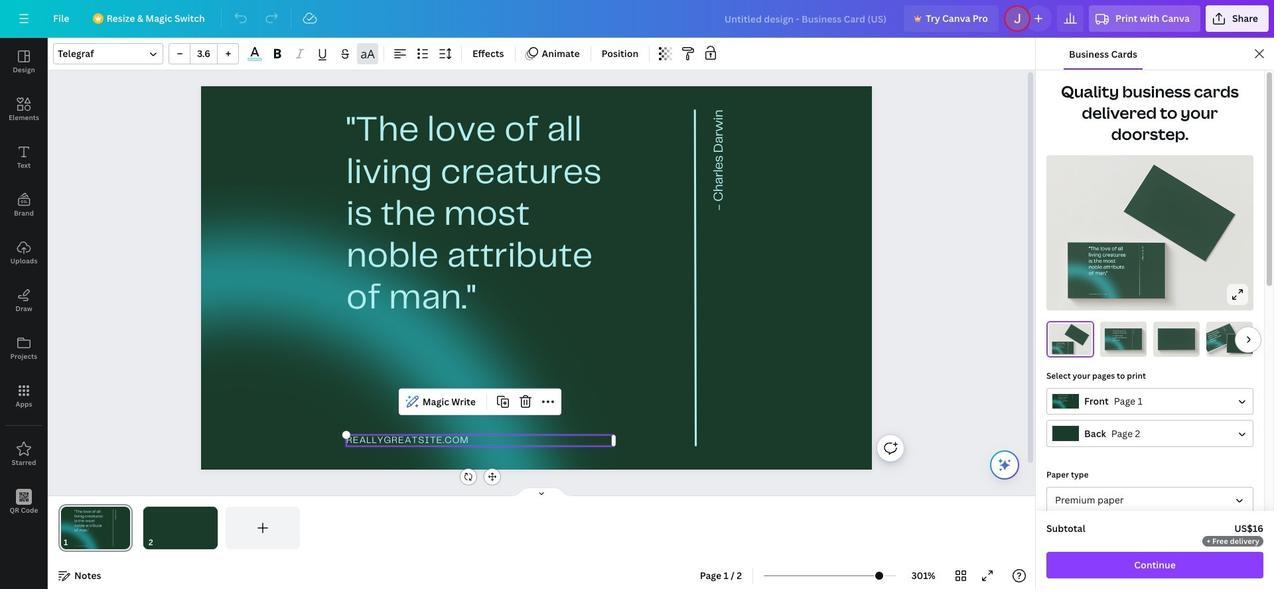 Task type: locate. For each thing, give the bounding box(es) containing it.
group
[[169, 43, 239, 64]]

None button
[[1047, 388, 1254, 415], [1047, 421, 1254, 448], [1047, 488, 1254, 514], [1047, 388, 1254, 415], [1047, 421, 1254, 448], [1047, 488, 1254, 514]]

Page title text field
[[74, 537, 79, 550]]

main menu bar
[[0, 0, 1275, 38]]



Task type: describe. For each thing, give the bounding box(es) containing it.
#b2edef image
[[248, 58, 262, 61]]

canva assistant image
[[997, 458, 1013, 473]]

– – number field
[[195, 47, 213, 60]]

side panel tab list
[[0, 38, 48, 527]]

Design title text field
[[714, 5, 899, 32]]

page 1 image
[[58, 507, 133, 550]]

hide pages image
[[510, 487, 574, 498]]



Task type: vqa. For each thing, say whether or not it's contained in the screenshot.
"How to use Elements Pro in your designs" link
no



